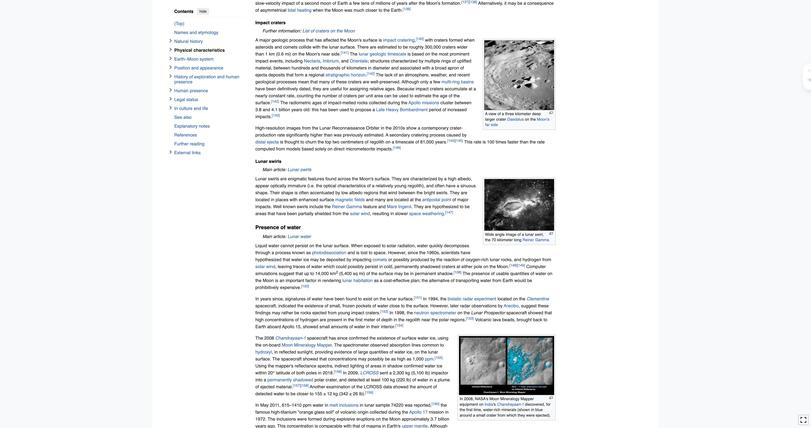 Task type: describe. For each thing, give the bounding box(es) containing it.
2 x small image from the top
[[169, 65, 172, 69]]

fullscreen image
[[800, 417, 807, 424]]

2 note from the top
[[255, 166, 556, 173]]

6 x small image from the top
[[169, 150, 172, 154]]

1 x small image from the top
[[169, 39, 172, 43]]

4 x small image from the top
[[169, 97, 172, 101]]



Task type: vqa. For each thing, say whether or not it's contained in the screenshot.
'New' inside in new york city for $10 a week ($326 in today's money).
no



Task type: locate. For each thing, give the bounding box(es) containing it.
1 x small image from the top
[[169, 57, 172, 60]]

1 vertical spatial note
[[255, 166, 556, 173]]

0 vertical spatial note
[[255, 27, 556, 34]]

3 x small image from the top
[[169, 74, 172, 78]]

5 x small image from the top
[[169, 106, 172, 110]]

x small image
[[169, 57, 172, 60], [169, 65, 172, 69], [169, 88, 172, 92], [169, 97, 172, 101], [169, 106, 172, 110], [169, 150, 172, 154]]

0 vertical spatial x small image
[[169, 39, 172, 43]]

x small image
[[169, 39, 172, 43], [169, 48, 172, 52], [169, 74, 172, 78]]

2 vertical spatial note
[[255, 233, 556, 240]]

note
[[255, 27, 556, 34], [255, 166, 556, 173], [255, 233, 556, 240]]

1 note from the top
[[255, 27, 556, 34]]

a gray, many-ridged surface from high above. the largest feature is a circular ringed structure with high walled sides and a lower central peak: the entire surface out to the horizon is filled with similar structures that are smaller and overlapping. image
[[484, 40, 555, 110]]

2 vertical spatial x small image
[[169, 74, 172, 78]]

3 x small image from the top
[[169, 88, 172, 92]]

1 vertical spatial x small image
[[169, 48, 172, 52]]

2 x small image from the top
[[169, 48, 172, 52]]

3 note from the top
[[255, 233, 556, 240]]



